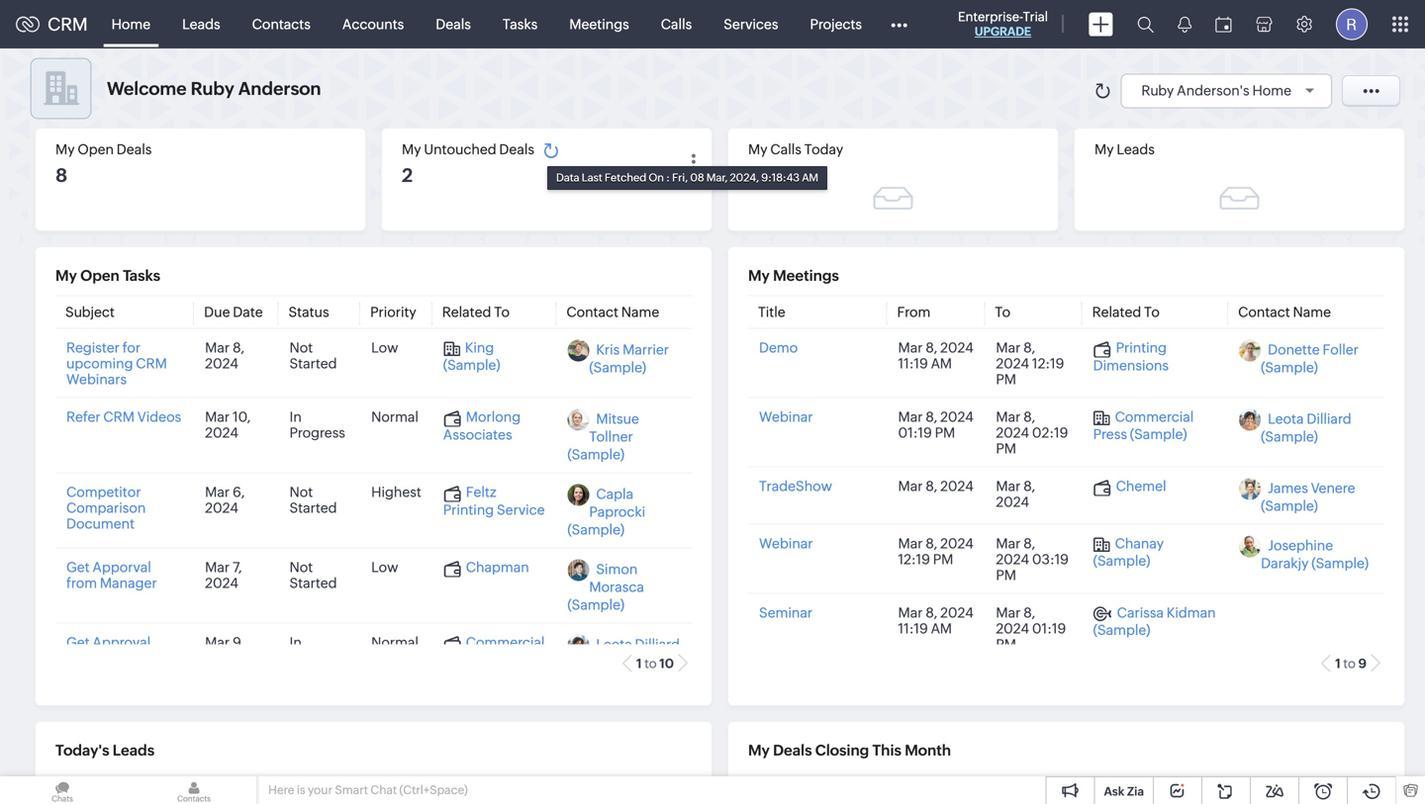 Task type: vqa. For each thing, say whether or not it's contained in the screenshot.


Task type: locate. For each thing, give the bounding box(es) containing it.
1 horizontal spatial 01:19
[[1032, 621, 1066, 637]]

leota dilliard (sample) for the leftmost leota dilliard (sample) link
[[589, 637, 680, 671]]

related to link up 'printing dimensions'
[[1092, 304, 1160, 320]]

my leads
[[1095, 142, 1155, 157]]

mar inside mar 8, 2024 02:19 pm
[[996, 409, 1021, 425]]

logo image
[[16, 16, 40, 32]]

0 vertical spatial leota dilliard (sample)
[[1261, 411, 1352, 445]]

tasks up 'for'
[[123, 267, 160, 285]]

0 vertical spatial mar 8, 2024 01:19 pm
[[898, 409, 974, 441]]

open down welcome
[[78, 142, 114, 157]]

not started right "7,"
[[290, 560, 337, 591]]

related up king
[[442, 304, 491, 320]]

started for mar 8, 2024
[[290, 356, 337, 372]]

services
[[724, 16, 778, 32]]

1 left 10
[[637, 657, 642, 672]]

0 horizontal spatial ruby
[[191, 78, 234, 99]]

crm link
[[16, 14, 88, 34]]

mar inside mar 9, 2024
[[205, 635, 230, 651]]

(sample) down tollner at the bottom of the page
[[568, 447, 625, 463]]

leads for today's leads
[[113, 742, 155, 760]]

low down priority link
[[371, 340, 398, 356]]

contact name
[[567, 304, 660, 320], [1238, 304, 1331, 320]]

1 horizontal spatial crm
[[103, 409, 135, 425]]

1 horizontal spatial related to
[[1092, 304, 1160, 320]]

my for my meetings
[[748, 267, 770, 285]]

deals inside the my open deals 8
[[117, 142, 152, 157]]

1 webinar from the top
[[759, 409, 813, 425]]

printing inside feltz printing service
[[443, 502, 494, 518]]

2 not started from the top
[[290, 485, 337, 516]]

register for upcoming crm webinars link
[[66, 340, 167, 388]]

2 progress from the top
[[290, 651, 345, 667]]

date
[[233, 304, 263, 320]]

(sample) inside commercial press (sample)
[[1130, 426, 1187, 442]]

1 vertical spatial in
[[290, 635, 302, 651]]

1 webinar link from the top
[[759, 409, 813, 425]]

2024 inside mar 8, 2024 03:19 pm
[[996, 552, 1030, 568]]

pm for printing dimensions
[[996, 372, 1017, 388]]

contact name up donette
[[1238, 304, 1331, 320]]

1 horizontal spatial mar 8, 2024 01:19 pm
[[996, 605, 1066, 653]]

morlong associates
[[443, 409, 521, 443]]

0 vertical spatial crm
[[48, 14, 88, 34]]

webinar link down tradeshow "link"
[[759, 536, 813, 552]]

2 vertical spatial am
[[931, 621, 952, 637]]

2 mar 8, 2024 11:19 am from the top
[[898, 605, 974, 637]]

to left 9 at the bottom right of page
[[1344, 657, 1356, 672]]

started right "7,"
[[290, 576, 337, 591]]

2 1 from the left
[[1336, 657, 1341, 672]]

0 vertical spatial in
[[290, 409, 302, 425]]

press
[[1093, 426, 1127, 442], [443, 653, 477, 669]]

today's leads
[[55, 742, 155, 760]]

0 horizontal spatial printing
[[443, 502, 494, 518]]

related to up king
[[442, 304, 510, 320]]

manager down get apporval from manager link
[[100, 651, 157, 667]]

in progress right 10,
[[290, 409, 345, 441]]

2 horizontal spatial to
[[1144, 304, 1160, 320]]

(sample) left 10
[[589, 655, 646, 671]]

in for mar 10, 2024
[[290, 409, 302, 425]]

my
[[55, 142, 75, 157], [402, 142, 421, 157], [748, 142, 768, 157], [1095, 142, 1114, 157], [55, 267, 77, 285], [748, 267, 770, 285], [748, 742, 770, 760]]

commercial inside commercial press (sample)
[[1115, 409, 1194, 425]]

name up donette
[[1293, 304, 1331, 320]]

darakjy
[[1261, 556, 1309, 572]]

12:19
[[1032, 356, 1065, 372], [898, 552, 930, 568]]

1 manager from the top
[[100, 576, 157, 591]]

2 vertical spatial not started
[[290, 560, 337, 591]]

1 horizontal spatial printing
[[1116, 340, 1167, 356]]

2 vertical spatial started
[[290, 576, 337, 591]]

get approval from manager
[[66, 635, 157, 667]]

2 get from the top
[[66, 635, 90, 651]]

1 vertical spatial not
[[290, 485, 313, 500]]

webinar for mar 8, 2024 12:19 pm
[[759, 536, 813, 552]]

3 not from the top
[[290, 560, 313, 576]]

2 in progress from the top
[[290, 635, 345, 667]]

donette foller (sample) link
[[1261, 342, 1359, 376]]

pm inside mar 8, 2024 02:19 pm
[[996, 441, 1017, 457]]

from inside get approval from manager
[[66, 651, 97, 667]]

my for my open tasks
[[55, 267, 77, 285]]

to up king
[[494, 304, 510, 320]]

manager inside the get apporval from manager
[[100, 576, 157, 591]]

0 horizontal spatial contact name
[[567, 304, 660, 320]]

0 horizontal spatial tasks
[[123, 267, 160, 285]]

mitsue tollner (sample)
[[568, 411, 639, 463]]

home up welcome
[[111, 16, 151, 32]]

mar 8, 2024 11:19 am for mar 8, 2024 01:19 pm
[[898, 605, 974, 637]]

2 manager from the top
[[100, 651, 157, 667]]

king (sample) link
[[443, 340, 500, 373]]

not started down status link
[[290, 340, 337, 372]]

progress right 10,
[[290, 425, 345, 441]]

webinar down demo "link"
[[759, 409, 813, 425]]

get for get apporval from manager
[[66, 560, 90, 576]]

2 low from the top
[[371, 560, 398, 576]]

manager for approval
[[100, 651, 157, 667]]

carissa kidman (sample) link
[[1093, 605, 1216, 638]]

leads link
[[166, 0, 236, 48]]

josephine darakjy (sample)
[[1261, 538, 1369, 572]]

mar
[[205, 340, 230, 356], [898, 340, 923, 356], [996, 340, 1021, 356], [205, 409, 230, 425], [898, 409, 923, 425], [996, 409, 1021, 425], [898, 479, 923, 494], [996, 479, 1021, 494], [205, 485, 230, 500], [898, 536, 923, 552], [996, 536, 1021, 552], [205, 560, 230, 576], [898, 605, 923, 621], [996, 605, 1021, 621], [205, 635, 230, 651]]

to up 'printing dimensions'
[[1144, 304, 1160, 320]]

1 horizontal spatial mar 8, 2024 12:19 pm
[[996, 340, 1065, 388]]

2 horizontal spatial leads
[[1117, 142, 1155, 157]]

7,
[[233, 560, 242, 576]]

contact up kris
[[567, 304, 619, 320]]

open up subject
[[80, 267, 120, 285]]

priority
[[370, 304, 416, 320]]

1 left 9 at the bottom right of page
[[1336, 657, 1341, 672]]

0 horizontal spatial mar 8, 2024
[[205, 340, 244, 372]]

get inside get approval from manager
[[66, 635, 90, 651]]

0 horizontal spatial 12:19
[[898, 552, 930, 568]]

dilliard
[[1307, 411, 1352, 427], [635, 637, 680, 653]]

2 to from the left
[[1344, 657, 1356, 672]]

(sample) down the josephine
[[1312, 556, 1369, 572]]

kris marrier (sample) link
[[589, 342, 669, 376]]

from inside the get apporval from manager
[[66, 576, 97, 591]]

my inside the my open deals 8
[[55, 142, 75, 157]]

leota dilliard (sample) link down morasca
[[589, 637, 680, 671]]

1 vertical spatial leota dilliard (sample)
[[589, 637, 680, 671]]

started right 6, at the bottom left of the page
[[290, 500, 337, 516]]

to right from
[[995, 304, 1011, 320]]

1 vertical spatial am
[[931, 356, 952, 372]]

0 horizontal spatial related to link
[[442, 304, 510, 320]]

ask
[[1104, 785, 1125, 799]]

not right 6, at the bottom left of the page
[[290, 485, 313, 500]]

1 mar 8, 2024 11:19 am from the top
[[898, 340, 974, 372]]

leota dilliard (sample) up james
[[1261, 411, 1352, 445]]

1 horizontal spatial leota dilliard (sample)
[[1261, 411, 1352, 445]]

webinar down tradeshow "link"
[[759, 536, 813, 552]]

1 vertical spatial not started
[[290, 485, 337, 516]]

pm up mar 8, 2024 02:19 pm
[[996, 372, 1017, 388]]

0 vertical spatial started
[[290, 356, 337, 372]]

to left 10
[[645, 657, 657, 672]]

2 contact from the left
[[1238, 304, 1291, 320]]

printing down feltz
[[443, 502, 494, 518]]

calls up 9:18:43
[[771, 142, 802, 157]]

dilliard down the donette foller (sample)
[[1307, 411, 1352, 427]]

untouched
[[424, 142, 497, 157]]

mar 8, 2024 12:19 pm left mar 8, 2024 03:19 pm
[[898, 536, 974, 568]]

get inside the get apporval from manager
[[66, 560, 90, 576]]

0 horizontal spatial 01:19
[[898, 425, 932, 441]]

meetings up title link on the top right of page
[[773, 267, 839, 285]]

deals left closing
[[773, 742, 812, 760]]

0 vertical spatial get
[[66, 560, 90, 576]]

1 vertical spatial meetings
[[773, 267, 839, 285]]

2 webinar link from the top
[[759, 536, 813, 552]]

3 started from the top
[[290, 576, 337, 591]]

2024 inside the mar 6, 2024
[[205, 500, 239, 516]]

2 in from the top
[[290, 635, 302, 651]]

my for my leads
[[1095, 142, 1114, 157]]

meetings link
[[554, 0, 645, 48]]

2 normal from the top
[[371, 635, 419, 651]]

simon morasca (sample)
[[568, 562, 644, 613]]

morasca
[[589, 580, 644, 595]]

0 vertical spatial leota
[[1268, 411, 1304, 427]]

search element
[[1126, 0, 1166, 49]]

videos
[[137, 409, 181, 425]]

9:18:43
[[761, 172, 800, 184]]

accounts link
[[326, 0, 420, 48]]

2 11:19 from the top
[[898, 621, 928, 637]]

pm
[[996, 372, 1017, 388], [935, 425, 955, 441], [996, 441, 1017, 457], [933, 552, 954, 568], [996, 568, 1017, 584], [996, 637, 1017, 653]]

8, inside mar 8, 2024 03:19 pm
[[1024, 536, 1036, 552]]

from down the document
[[66, 576, 97, 591]]

mar 8, 2024 11:19 am
[[898, 340, 974, 372], [898, 605, 974, 637]]

webinar link for 01:19
[[759, 409, 813, 425]]

0 vertical spatial 11:19
[[898, 356, 928, 372]]

leota down morasca
[[596, 637, 632, 653]]

(sample) down chanay
[[1093, 553, 1151, 569]]

0 vertical spatial 12:19
[[1032, 356, 1065, 372]]

not started for 8,
[[290, 340, 337, 372]]

1 normal from the top
[[371, 409, 419, 425]]

2 started from the top
[[290, 500, 337, 516]]

in right 10,
[[290, 409, 302, 425]]

manager up approval
[[100, 576, 157, 591]]

1 vertical spatial webinar
[[759, 536, 813, 552]]

register
[[66, 340, 120, 356]]

1 for my meetings
[[1336, 657, 1341, 672]]

0 vertical spatial not started
[[290, 340, 337, 372]]

1 name from the left
[[621, 304, 660, 320]]

(sample) down kris
[[589, 360, 646, 376]]

1 low from the top
[[371, 340, 398, 356]]

1 contact from the left
[[567, 304, 619, 320]]

printing up dimensions
[[1116, 340, 1167, 356]]

2024
[[940, 340, 974, 356], [205, 356, 239, 372], [996, 356, 1030, 372], [940, 409, 974, 425], [205, 425, 239, 441], [996, 425, 1030, 441], [940, 479, 974, 494], [996, 494, 1030, 510], [205, 500, 239, 516], [940, 536, 974, 552], [996, 552, 1030, 568], [205, 576, 239, 591], [940, 605, 974, 621], [996, 621, 1030, 637], [205, 651, 239, 667]]

0 horizontal spatial leota
[[596, 637, 632, 653]]

not started right 6, at the bottom left of the page
[[290, 485, 337, 516]]

ruby anderson's home link
[[1142, 83, 1322, 98]]

tollner
[[589, 429, 633, 445]]

2 from from the top
[[66, 651, 97, 667]]

0 vertical spatial not
[[290, 340, 313, 356]]

press up 'chemel' 'link'
[[1093, 426, 1127, 442]]

paprocki
[[589, 504, 646, 520]]

1 in progress from the top
[[290, 409, 345, 441]]

2 horizontal spatial crm
[[136, 356, 167, 372]]

get left apporval at the left bottom
[[66, 560, 90, 576]]

contact up donette
[[1238, 304, 1291, 320]]

1 vertical spatial leota dilliard (sample) link
[[589, 637, 680, 671]]

(sample) for josephine darakjy (sample) link
[[1312, 556, 1369, 572]]

commercial inside commercial press
[[466, 635, 545, 651]]

progress
[[290, 425, 345, 441], [290, 651, 345, 667]]

3 to from the left
[[1144, 304, 1160, 320]]

meetings left 'calls' link
[[569, 16, 629, 32]]

(sample) inside the james venere (sample)
[[1261, 498, 1318, 514]]

0 vertical spatial home
[[111, 16, 151, 32]]

pm left 03:19
[[996, 568, 1017, 584]]

pm down mar 8, 2024 03:19 pm
[[996, 637, 1017, 653]]

month
[[905, 742, 951, 760]]

press inside commercial press
[[443, 653, 477, 669]]

related to link up king
[[442, 304, 510, 320]]

commercial down chapman
[[466, 635, 545, 651]]

0 vertical spatial commercial
[[1115, 409, 1194, 425]]

0 horizontal spatial name
[[621, 304, 660, 320]]

mar 8, 2024 12:19 pm
[[996, 340, 1065, 388], [898, 536, 974, 568]]

open inside the my open deals 8
[[78, 142, 114, 157]]

seminar link
[[759, 605, 813, 621]]

mar inside the mar 6, 2024
[[205, 485, 230, 500]]

(sample) for simon morasca (sample) link
[[568, 597, 625, 613]]

3 not started from the top
[[290, 560, 337, 591]]

0 vertical spatial progress
[[290, 425, 345, 441]]

(sample) up james
[[1261, 429, 1318, 445]]

0 horizontal spatial contact name link
[[567, 304, 660, 320]]

tradeshow
[[759, 479, 832, 494]]

low down the highest
[[371, 560, 398, 576]]

mar inside mar 8, 2024 03:19 pm
[[996, 536, 1021, 552]]

manager
[[100, 576, 157, 591], [100, 651, 157, 667]]

1 horizontal spatial 1
[[1336, 657, 1341, 672]]

1 related from the left
[[442, 304, 491, 320]]

(sample) down james
[[1261, 498, 1318, 514]]

get for get approval from manager
[[66, 635, 90, 651]]

started for mar 6, 2024
[[290, 500, 337, 516]]

1 not started from the top
[[290, 340, 337, 372]]

low for chapman
[[371, 560, 398, 576]]

fetched
[[605, 172, 647, 184]]

get left approval
[[66, 635, 90, 651]]

tasks
[[503, 16, 538, 32], [123, 267, 160, 285]]

subject link
[[65, 304, 115, 320]]

1 vertical spatial webinar link
[[759, 536, 813, 552]]

1 vertical spatial crm
[[136, 356, 167, 372]]

1 vertical spatial low
[[371, 560, 398, 576]]

contact name link up kris
[[567, 304, 660, 320]]

1 get from the top
[[66, 560, 90, 576]]

0 vertical spatial in progress
[[290, 409, 345, 441]]

1 contact name from the left
[[567, 304, 660, 320]]

0 horizontal spatial commercial
[[466, 635, 545, 651]]

1 vertical spatial manager
[[100, 651, 157, 667]]

1 vertical spatial 11:19
[[898, 621, 928, 637]]

1 vertical spatial in progress
[[290, 635, 345, 667]]

0 horizontal spatial contact
[[567, 304, 619, 320]]

anderson's
[[1177, 83, 1250, 98]]

ruby left anderson's
[[1142, 83, 1174, 98]]

leota dilliard (sample) link
[[1261, 411, 1352, 445], [589, 637, 680, 671]]

(sample) for the capla paprocki (sample) link
[[568, 522, 625, 538]]

contact name up kris
[[567, 304, 660, 320]]

(sample) inside mitsue tollner (sample)
[[568, 447, 625, 463]]

leota dilliard (sample) down morasca
[[589, 637, 680, 671]]

in right 9,
[[290, 635, 302, 651]]

leota down the donette foller (sample)
[[1268, 411, 1304, 427]]

1 not from the top
[[290, 340, 313, 356]]

leota dilliard (sample)
[[1261, 411, 1352, 445], [589, 637, 680, 671]]

started for mar 7, 2024
[[290, 576, 337, 591]]

0 vertical spatial am
[[802, 172, 819, 184]]

carissa kidman (sample)
[[1093, 605, 1216, 638]]

1 vertical spatial printing
[[443, 502, 494, 518]]

0 vertical spatial manager
[[100, 576, 157, 591]]

0 vertical spatial mar 8, 2024 12:19 pm
[[996, 340, 1065, 388]]

open
[[78, 142, 114, 157], [80, 267, 120, 285]]

0 vertical spatial normal
[[371, 409, 419, 425]]

11:19 for mar 8, 2024 12:19 pm
[[898, 356, 928, 372]]

ask zia
[[1104, 785, 1144, 799]]

mar 8, 2024 01:19 pm down mar 8, 2024 03:19 pm
[[996, 605, 1066, 653]]

0 horizontal spatial related
[[442, 304, 491, 320]]

0 horizontal spatial crm
[[48, 14, 88, 34]]

upgrade
[[975, 25, 1032, 38]]

mar 8, 2024
[[205, 340, 244, 372], [898, 479, 974, 494], [996, 479, 1036, 510]]

press for commercial press
[[443, 653, 477, 669]]

related up 'printing dimensions'
[[1092, 304, 1142, 320]]

2024 inside mar 7, 2024
[[205, 576, 239, 591]]

2 vertical spatial not
[[290, 560, 313, 576]]

printing inside 'printing dimensions'
[[1116, 340, 1167, 356]]

0 vertical spatial leota dilliard (sample) link
[[1261, 411, 1352, 445]]

(sample) down morasca
[[568, 597, 625, 613]]

1 11:19 from the top
[[898, 356, 928, 372]]

1 horizontal spatial tasks
[[503, 16, 538, 32]]

(sample) inside kris marrier (sample)
[[589, 360, 646, 376]]

commercial for commercial press
[[466, 635, 545, 651]]

in progress for 9,
[[290, 635, 345, 667]]

2 vertical spatial leads
[[113, 742, 155, 760]]

(sample) inside the donette foller (sample)
[[1261, 360, 1318, 376]]

mitsue tollner (sample) link
[[568, 411, 639, 463]]

to for my open tasks
[[645, 657, 657, 672]]

crm right logo
[[48, 14, 88, 34]]

not down status link
[[290, 340, 313, 356]]

(sample) down donette
[[1261, 360, 1318, 376]]

started down status link
[[290, 356, 337, 372]]

mar inside the mar 10, 2024
[[205, 409, 230, 425]]

carissa
[[1117, 605, 1164, 621]]

accounts
[[342, 16, 404, 32]]

calls left services on the right of the page
[[661, 16, 692, 32]]

pm for commercial press (sample)
[[996, 441, 1017, 457]]

1 vertical spatial dilliard
[[635, 637, 680, 653]]

1 vertical spatial get
[[66, 635, 90, 651]]

am for demo
[[931, 356, 952, 372]]

(sample) down carissa
[[1093, 622, 1151, 638]]

competitor comparison document
[[66, 485, 146, 532]]

mar 8, 2024 01:19 pm left mar 8, 2024 02:19 pm
[[898, 409, 974, 441]]

1 vertical spatial commercial
[[466, 635, 545, 651]]

(sample) inside 'capla paprocki (sample)'
[[568, 522, 625, 538]]

printing dimensions link
[[1093, 340, 1169, 374]]

low
[[371, 340, 398, 356], [371, 560, 398, 576]]

0 horizontal spatial to
[[494, 304, 510, 320]]

2 contact name link from the left
[[1238, 304, 1331, 320]]

calendar image
[[1216, 16, 1232, 32]]

0 horizontal spatial related to
[[442, 304, 510, 320]]

get
[[66, 560, 90, 576], [66, 635, 90, 651]]

commercial press (sample) link
[[1093, 409, 1194, 442]]

leota
[[1268, 411, 1304, 427], [596, 637, 632, 653]]

(sample) down paprocki
[[568, 522, 625, 538]]

1 horizontal spatial home
[[1253, 83, 1292, 98]]

1 1 from the left
[[637, 657, 642, 672]]

1 in from the top
[[290, 409, 302, 425]]

contact name link up donette
[[1238, 304, 1331, 320]]

feltz printing service
[[443, 485, 545, 518]]

crm right refer at left bottom
[[103, 409, 135, 425]]

0 horizontal spatial mar 8, 2024 12:19 pm
[[898, 536, 974, 568]]

1 from from the top
[[66, 576, 97, 591]]

2 vertical spatial crm
[[103, 409, 135, 425]]

not right "7,"
[[290, 560, 313, 576]]

projects
[[810, 16, 862, 32]]

normal for commercial press
[[371, 635, 419, 651]]

contact name link
[[567, 304, 660, 320], [1238, 304, 1331, 320]]

01:19
[[898, 425, 932, 441], [1032, 621, 1066, 637]]

leota dilliard (sample) link up james
[[1261, 411, 1352, 445]]

not for 6,
[[290, 485, 313, 500]]

2024 inside mar 8, 2024 02:19 pm
[[996, 425, 1030, 441]]

(sample) inside josephine darakjy (sample)
[[1312, 556, 1369, 572]]

in progress right 9,
[[290, 635, 345, 667]]

(sample) inside simon morasca (sample)
[[568, 597, 625, 613]]

create menu element
[[1077, 0, 1126, 48]]

press inside commercial press (sample)
[[1093, 426, 1127, 442]]

dilliard up 1 to 10
[[635, 637, 680, 653]]

0 vertical spatial dilliard
[[1307, 411, 1352, 427]]

0 vertical spatial tasks
[[503, 16, 538, 32]]

pm left mar 8, 2024 03:19 pm
[[933, 552, 954, 568]]

commercial press
[[443, 635, 545, 669]]

mar 8, 2024 12:19 pm down to link
[[996, 340, 1065, 388]]

1 horizontal spatial contact
[[1238, 304, 1291, 320]]

1 vertical spatial leota
[[596, 637, 632, 653]]

related to up 'printing dimensions'
[[1092, 304, 1160, 320]]

1 horizontal spatial press
[[1093, 426, 1127, 442]]

not started for 6,
[[290, 485, 337, 516]]

services link
[[708, 0, 794, 48]]

home right anderson's
[[1253, 83, 1292, 98]]

2 webinar from the top
[[759, 536, 813, 552]]

press down chapman link
[[443, 653, 477, 669]]

2 not from the top
[[290, 485, 313, 500]]

manager inside get approval from manager
[[100, 651, 157, 667]]

0 horizontal spatial press
[[443, 653, 477, 669]]

progress right 9,
[[290, 651, 345, 667]]

refer crm videos link
[[66, 409, 181, 425]]

1 horizontal spatial calls
[[771, 142, 802, 157]]

1 for my open tasks
[[637, 657, 642, 672]]

refer
[[66, 409, 101, 425]]

is
[[297, 784, 305, 797]]

name up marrier
[[621, 304, 660, 320]]

1 vertical spatial started
[[290, 500, 337, 516]]

1 to from the left
[[645, 657, 657, 672]]

0 horizontal spatial mar 8, 2024 01:19 pm
[[898, 409, 974, 441]]

(sample) for kris marrier (sample) link at the top left of the page
[[589, 360, 646, 376]]

pm left 02:19
[[996, 441, 1017, 457]]

chapman
[[466, 560, 529, 576]]

deals down welcome
[[117, 142, 152, 157]]

in progress for 10,
[[290, 409, 345, 441]]

0 vertical spatial open
[[78, 142, 114, 157]]

tasks right 'deals' link
[[503, 16, 538, 32]]

commercial down dimensions
[[1115, 409, 1194, 425]]

1 started from the top
[[290, 356, 337, 372]]

1 horizontal spatial mar 8, 2024
[[898, 479, 974, 494]]

1 vertical spatial from
[[66, 651, 97, 667]]

normal
[[371, 409, 419, 425], [371, 635, 419, 651]]

comparison
[[66, 500, 146, 516]]

0 horizontal spatial meetings
[[569, 16, 629, 32]]

1 progress from the top
[[290, 425, 345, 441]]

pm inside mar 8, 2024 03:19 pm
[[996, 568, 1017, 584]]

1 vertical spatial mar 8, 2024 11:19 am
[[898, 605, 974, 637]]

2 name from the left
[[1293, 304, 1331, 320]]

1 horizontal spatial contact name
[[1238, 304, 1331, 320]]

1 horizontal spatial to
[[1344, 657, 1356, 672]]

pm left mar 8, 2024 02:19 pm
[[935, 425, 955, 441]]

(sample) up chemel at the right
[[1130, 426, 1187, 442]]

1 to 10
[[637, 657, 674, 672]]



Task type: describe. For each thing, give the bounding box(es) containing it.
signals image
[[1178, 16, 1192, 33]]

mar 8, 2024 02:19 pm
[[996, 409, 1068, 457]]

1 vertical spatial tasks
[[123, 267, 160, 285]]

(sample) for donette foller (sample) link
[[1261, 360, 1318, 376]]

smart
[[335, 784, 368, 797]]

(sample) inside chanay (sample)
[[1093, 553, 1151, 569]]

not for 7,
[[290, 560, 313, 576]]

welcome ruby anderson
[[107, 78, 321, 99]]

low for king (sample)
[[371, 340, 398, 356]]

upcoming
[[66, 356, 133, 372]]

for
[[122, 340, 141, 356]]

my calls today
[[748, 142, 844, 157]]

capla paprocki (sample) link
[[568, 487, 646, 538]]

(sample) for the right leota dilliard (sample) link
[[1261, 429, 1318, 445]]

foller
[[1323, 342, 1359, 358]]

my for my deals closing this month
[[748, 742, 770, 760]]

home link
[[96, 0, 166, 48]]

my for my untouched deals
[[402, 142, 421, 157]]

2024 inside mar 9, 2024
[[205, 651, 239, 667]]

capla
[[596, 487, 634, 502]]

subject
[[65, 304, 115, 320]]

apporval
[[92, 560, 151, 576]]

not for 8,
[[290, 340, 313, 356]]

open for deals
[[78, 142, 114, 157]]

mar 8, 2024 11:19 am for mar 8, 2024 12:19 pm
[[898, 340, 974, 372]]

donette foller (sample)
[[1261, 342, 1359, 376]]

create menu image
[[1089, 12, 1114, 36]]

mar 9, 2024
[[205, 635, 244, 667]]

my meetings
[[748, 267, 839, 285]]

2 related from the left
[[1092, 304, 1142, 320]]

my open tasks
[[55, 267, 160, 285]]

1 horizontal spatial meetings
[[773, 267, 839, 285]]

signals element
[[1166, 0, 1204, 49]]

(sample) inside carissa kidman (sample)
[[1093, 622, 1151, 638]]

2 to from the left
[[995, 304, 1011, 320]]

2 related to link from the left
[[1092, 304, 1160, 320]]

marrier
[[623, 342, 669, 358]]

data last fetched on : fri, 08 mar, 2024, 9:18:43 am
[[556, 172, 819, 184]]

1 horizontal spatial ruby
[[1142, 83, 1174, 98]]

commercial for commercial press (sample)
[[1115, 409, 1194, 425]]

0 vertical spatial leads
[[182, 16, 220, 32]]

calls link
[[645, 0, 708, 48]]

8
[[55, 165, 67, 186]]

get apporval from manager link
[[66, 560, 157, 591]]

kris
[[596, 342, 620, 358]]

josephine darakjy (sample) link
[[1261, 538, 1369, 572]]

(sample) for the james venere (sample) 'link'
[[1261, 498, 1318, 514]]

register for upcoming crm webinars
[[66, 340, 167, 388]]

mar 8, 2024 for not
[[205, 340, 244, 372]]

capla paprocki (sample)
[[568, 487, 646, 538]]

leads for my leads
[[1117, 142, 1155, 157]]

from for approval
[[66, 651, 97, 667]]

0 horizontal spatial leota dilliard (sample) link
[[589, 637, 680, 671]]

venere
[[1311, 481, 1356, 496]]

commercial press link
[[443, 635, 545, 669]]

james
[[1268, 481, 1308, 496]]

highest
[[371, 485, 421, 500]]

1 contact name link from the left
[[567, 304, 660, 320]]

contacts image
[[132, 777, 256, 805]]

title link
[[758, 304, 786, 320]]

deals left tasks link
[[436, 16, 471, 32]]

webinar link for 12:19
[[759, 536, 813, 552]]

(sample) for mitsue tollner (sample) 'link'
[[568, 447, 625, 463]]

1 horizontal spatial 12:19
[[1032, 356, 1065, 372]]

9,
[[233, 635, 244, 651]]

my for my open deals 8
[[55, 142, 75, 157]]

contacts
[[252, 16, 311, 32]]

title
[[758, 304, 786, 320]]

associates
[[443, 427, 512, 443]]

competitor comparison document link
[[66, 485, 146, 532]]

dimensions
[[1093, 358, 1169, 374]]

closing
[[815, 742, 869, 760]]

deals link
[[420, 0, 487, 48]]

0 horizontal spatial home
[[111, 16, 151, 32]]

progress for mar 9, 2024
[[290, 651, 345, 667]]

due
[[204, 304, 230, 320]]

(sample) down king
[[443, 357, 500, 373]]

chemel link
[[1093, 479, 1167, 496]]

my open deals 8
[[55, 142, 152, 186]]

to for my meetings
[[1344, 657, 1356, 672]]

king
[[465, 340, 494, 356]]

chats image
[[0, 777, 125, 805]]

crm inside register for upcoming crm webinars
[[136, 356, 167, 372]]

not started for 7,
[[290, 560, 337, 591]]

printing dimensions
[[1093, 340, 1169, 374]]

contact for 1st contact name link
[[567, 304, 619, 320]]

contact for 1st contact name link from the right
[[1238, 304, 1291, 320]]

chapman link
[[443, 560, 529, 577]]

2024 inside the mar 10, 2024
[[205, 425, 239, 441]]

1 related to from the left
[[442, 304, 510, 320]]

here is your smart chat (ctrl+space)
[[268, 784, 468, 797]]

my for my calls today
[[748, 142, 768, 157]]

open for tasks
[[80, 267, 120, 285]]

8, inside mar 8, 2024 02:19 pm
[[1024, 409, 1036, 425]]

morlong
[[466, 409, 521, 425]]

2 related to from the left
[[1092, 304, 1160, 320]]

chanay
[[1115, 536, 1164, 552]]

1 to from the left
[[494, 304, 510, 320]]

this
[[873, 742, 902, 760]]

press for commercial press (sample)
[[1093, 426, 1127, 442]]

approval
[[92, 635, 151, 651]]

my untouched deals
[[402, 142, 535, 157]]

status link
[[289, 304, 329, 320]]

pm for carissa kidman (sample)
[[996, 637, 1017, 653]]

enterprise-
[[958, 9, 1023, 24]]

competitor
[[66, 485, 141, 500]]

seminar
[[759, 605, 813, 621]]

to link
[[995, 304, 1011, 320]]

from link
[[897, 304, 931, 320]]

(sample) for the leftmost leota dilliard (sample) link
[[589, 655, 646, 671]]

am for seminar
[[931, 621, 952, 637]]

1 vertical spatial 01:19
[[1032, 621, 1066, 637]]

0 vertical spatial 01:19
[[898, 425, 932, 441]]

1 vertical spatial mar 8, 2024 01:19 pm
[[996, 605, 1066, 653]]

on
[[649, 172, 664, 184]]

profile element
[[1324, 0, 1380, 48]]

projects link
[[794, 0, 878, 48]]

last
[[582, 172, 603, 184]]

0 horizontal spatial dilliard
[[635, 637, 680, 653]]

leota dilliard (sample) for the right leota dilliard (sample) link
[[1261, 411, 1352, 445]]

Other Modules field
[[878, 8, 921, 40]]

progress for mar 10, 2024
[[290, 425, 345, 441]]

11:19 for mar 8, 2024 01:19 pm
[[898, 621, 928, 637]]

from for apporval
[[66, 576, 97, 591]]

manager for apporval
[[100, 576, 157, 591]]

fri,
[[672, 172, 688, 184]]

:
[[666, 172, 670, 184]]

0 vertical spatial calls
[[661, 16, 692, 32]]

1 vertical spatial 12:19
[[898, 552, 930, 568]]

08
[[690, 172, 704, 184]]

data
[[556, 172, 580, 184]]

deals right untouched
[[499, 142, 535, 157]]

0 vertical spatial meetings
[[569, 16, 629, 32]]

tasks inside tasks link
[[503, 16, 538, 32]]

mar inside mar 7, 2024
[[205, 560, 230, 576]]

mar 8, 2024 for mar
[[898, 479, 974, 494]]

in for mar 9, 2024
[[290, 635, 302, 651]]

welcome
[[107, 78, 187, 99]]

webinar for mar 8, 2024 01:19 pm
[[759, 409, 813, 425]]

2 horizontal spatial mar 8, 2024
[[996, 479, 1036, 510]]

2
[[402, 165, 413, 186]]

chat
[[371, 784, 397, 797]]

priority link
[[370, 304, 416, 320]]

kris marrier (sample)
[[589, 342, 669, 376]]

mar 7, 2024
[[205, 560, 242, 591]]

normal for morlong associates
[[371, 409, 419, 425]]

1 related to link from the left
[[442, 304, 510, 320]]

1 horizontal spatial leota
[[1268, 411, 1304, 427]]

josephine
[[1268, 538, 1334, 554]]

profile image
[[1336, 8, 1368, 40]]

ruby anderson's home
[[1142, 83, 1292, 98]]

search image
[[1137, 16, 1154, 33]]

feltz printing service link
[[443, 485, 545, 518]]

2 contact name from the left
[[1238, 304, 1331, 320]]

(ctrl+space)
[[399, 784, 468, 797]]

pm for chanay (sample)
[[996, 568, 1017, 584]]

02:19
[[1032, 425, 1068, 441]]

due date link
[[204, 304, 263, 320]]

1 horizontal spatial leota dilliard (sample) link
[[1261, 411, 1352, 445]]



